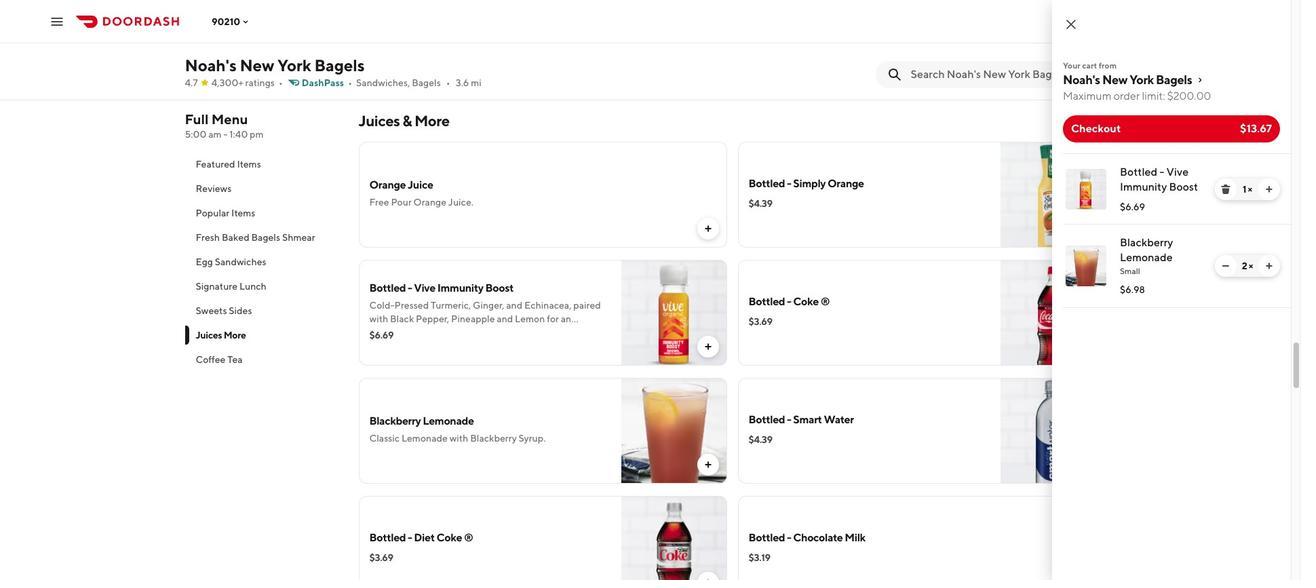 Task type: describe. For each thing, give the bounding box(es) containing it.
popular items button
[[185, 201, 342, 225]]

for
[[547, 313, 559, 324]]

juices for juices more
[[196, 330, 222, 341]]

• right $3.59
[[396, 39, 400, 50]]

ratings
[[245, 77, 275, 88]]

an
[[561, 313, 571, 324]]

your
[[1063, 60, 1081, 71]]

vive for bottled - vive immunity boost cold-pressed turmeric, ginger, and echinacea, paired with black pepper, pineapple and lemon for an immunity boost sure to kick-start your day.
[[414, 282, 435, 294]]

blackberry for blackberry lemonade small
[[1120, 236, 1173, 249]]

dashpass •
[[302, 77, 352, 88]]

juice
[[408, 178, 433, 191]]

bottled - smart water
[[749, 413, 854, 426]]

menu
[[211, 111, 248, 127]]

start
[[491, 327, 511, 338]]

simply
[[793, 177, 826, 190]]

bagels up dashpass •
[[314, 56, 365, 75]]

1 horizontal spatial noah's
[[1063, 73, 1100, 87]]

juices more
[[196, 330, 246, 341]]

tea
[[227, 354, 243, 365]]

- for bottled - chocolate milk
[[787, 531, 791, 544]]

- for bottled - vive immunity boost cold-pressed turmeric, ginger, and echinacea, paired with black pepper, pineapple and lemon for an immunity boost sure to kick-start your day.
[[408, 282, 412, 294]]

0 horizontal spatial noah's
[[185, 56, 237, 75]]

york inside noah's new york bagels link
[[1130, 73, 1154, 87]]

signature lunch button
[[185, 274, 342, 298]]

0 horizontal spatial orange
[[369, 178, 406, 191]]

blackberry lemonade classic lemonade with blackberry syrup.
[[369, 414, 546, 444]]

with inside blackberry lemonade classic lemonade with blackberry syrup.
[[450, 433, 468, 444]]

blackberry for blackberry lemonade classic lemonade with blackberry syrup.
[[369, 414, 421, 427]]

100%
[[415, 39, 439, 50]]

syrup.
[[519, 433, 546, 444]]

echinacea,
[[524, 300, 572, 311]]

ginger,
[[473, 300, 504, 311]]

fresh
[[196, 232, 220, 243]]

lunch
[[239, 281, 267, 292]]

bagels up "$200.00"
[[1156, 73, 1192, 87]]

coffee tea
[[196, 354, 243, 365]]

full
[[185, 111, 209, 127]]

classic
[[369, 433, 400, 444]]

bottled for bottled - chocolate milk
[[749, 531, 785, 544]]

1:40
[[229, 129, 248, 140]]

2
[[1242, 261, 1247, 271]]

mi
[[471, 77, 481, 88]]

sandwiches,
[[356, 77, 410, 88]]

$4.39 for bottled - smart water
[[749, 434, 772, 445]]

reviews
[[196, 183, 232, 194]]

boost
[[412, 327, 436, 338]]

am
[[208, 129, 222, 140]]

popular
[[196, 208, 229, 218]]

Item Search search field
[[911, 67, 1095, 82]]

$13.67
[[1240, 122, 1272, 135]]

with inside bottled - vive immunity boost cold-pressed turmeric, ginger, and echinacea, paired with black pepper, pineapple and lemon for an immunity boost sure to kick-start your day.
[[369, 313, 388, 324]]

1 vertical spatial and
[[497, 313, 513, 324]]

bottled - diet coke ® image
[[621, 496, 727, 580]]

1 horizontal spatial orange
[[414, 197, 446, 208]]

1 vertical spatial bottled - vive immunity boost image
[[621, 260, 727, 366]]

bottled - smart water image
[[1000, 378, 1106, 484]]

1 vertical spatial $6.69
[[369, 330, 394, 341]]

$3.59 •
[[369, 39, 400, 50]]

immunity
[[369, 327, 410, 338]]

pm
[[250, 129, 264, 140]]

2 ×
[[1242, 261, 1253, 271]]

bottled for bottled - vive immunity boost cold-pressed turmeric, ginger, and echinacea, paired with black pepper, pineapple and lemon for an immunity boost sure to kick-start your day.
[[369, 282, 406, 294]]

bottled - coke ® image
[[1000, 260, 1106, 366]]

coffee
[[196, 354, 226, 365]]

0 horizontal spatial noah's new york bagels
[[185, 56, 365, 75]]

shmear
[[282, 232, 315, 243]]

4.7
[[185, 77, 198, 88]]

orange juice free pour orange juice.
[[369, 178, 473, 208]]

100% (6)
[[415, 39, 453, 50]]

egg sandwiches button
[[185, 250, 342, 274]]

black
[[390, 313, 414, 324]]

$3.89
[[749, 39, 772, 50]]

diet
[[414, 531, 435, 544]]

your
[[512, 327, 532, 338]]

bottled for bottled - vive immunity boost
[[1120, 166, 1158, 178]]

signature
[[196, 281, 238, 292]]

bottled - vive immunity boost
[[1120, 166, 1198, 193]]

close image
[[1063, 16, 1079, 33]]

pressed
[[394, 300, 429, 311]]

cart
[[1082, 60, 1097, 71]]

- for bottled - diet coke ®
[[408, 531, 412, 544]]

1 horizontal spatial ®
[[821, 295, 830, 308]]

day.
[[534, 327, 551, 338]]

pepper,
[[416, 313, 449, 324]]

bottled for bottled - smart water
[[749, 413, 785, 426]]

pineapple
[[451, 313, 495, 324]]

noah's new york bagels link
[[1063, 72, 1280, 88]]

juice.
[[448, 197, 473, 208]]

bagels left 3.6
[[412, 77, 441, 88]]

5:00
[[185, 129, 207, 140]]

bottled - simply orange image
[[1000, 142, 1106, 248]]

smart
[[793, 413, 822, 426]]

4,300+ ratings •
[[211, 77, 283, 88]]

× for bottled - vive immunity boost
[[1248, 184, 1252, 195]]

free
[[369, 197, 389, 208]]

3.6
[[456, 77, 469, 88]]

bottled - diet coke ®
[[369, 531, 473, 544]]

1 vertical spatial coke
[[437, 531, 462, 544]]

items for popular items
[[231, 208, 255, 218]]

× for blackberry lemonade
[[1249, 261, 1253, 271]]

bottled - simply orange
[[749, 177, 864, 190]]

$3.19
[[749, 552, 770, 563]]

remove one from cart image
[[1220, 261, 1231, 271]]

sure
[[438, 327, 457, 338]]

sandwiches
[[215, 256, 266, 267]]



Task type: vqa. For each thing, say whether or not it's contained in the screenshot.


Task type: locate. For each thing, give the bounding box(es) containing it.
$3.69 for bottled - diet coke ®
[[369, 552, 393, 563]]

turmeric,
[[431, 300, 471, 311]]

fresh baked bagels shmear
[[196, 232, 315, 243]]

0 vertical spatial with
[[369, 313, 388, 324]]

noah's new york bagels up the ratings
[[185, 56, 365, 75]]

$3.69
[[749, 316, 772, 327], [369, 552, 393, 563]]

noah's new york bagels
[[185, 56, 365, 75], [1063, 73, 1192, 87]]

• right dashpass
[[348, 77, 352, 88]]

1 horizontal spatial new
[[1102, 73, 1128, 87]]

sweets
[[196, 305, 227, 316]]

0 vertical spatial coke
[[793, 295, 819, 308]]

- for bottled - coke ®
[[787, 295, 791, 308]]

limit:
[[1142, 90, 1165, 102]]

$3.69 down bottled - diet coke ® on the bottom of the page
[[369, 552, 393, 563]]

$4.39 down the bottled - simply orange
[[749, 198, 772, 209]]

bottled - vive immunity boost image
[[1066, 169, 1106, 210], [621, 260, 727, 366]]

- for bottled - simply orange
[[787, 177, 791, 190]]

1 vertical spatial boost
[[485, 282, 514, 294]]

0 vertical spatial $3.69
[[749, 316, 772, 327]]

0 horizontal spatial coke
[[437, 531, 462, 544]]

items up reviews button
[[237, 159, 261, 170]]

chocolate
[[793, 531, 843, 544]]

open menu image
[[49, 13, 65, 30]]

bottled - vive immunity boost cold-pressed turmeric, ginger, and echinacea, paired with black pepper, pineapple and lemon for an immunity boost sure to kick-start your day.
[[369, 282, 601, 338]]

full menu 5:00 am - 1:40 pm
[[185, 111, 264, 140]]

× right 2
[[1249, 261, 1253, 271]]

1 horizontal spatial coke
[[793, 295, 819, 308]]

bottled - coke ®
[[749, 295, 830, 308]]

$200.00
[[1167, 90, 1211, 102]]

0 vertical spatial boost
[[1169, 180, 1198, 193]]

york up dashpass
[[278, 56, 311, 75]]

1 horizontal spatial bottled - vive immunity boost image
[[1066, 169, 1106, 210]]

0 vertical spatial and
[[506, 300, 523, 311]]

immunity inside bottled - vive immunity boost cold-pressed turmeric, ginger, and echinacea, paired with black pepper, pineapple and lemon for an immunity boost sure to kick-start your day.
[[437, 282, 483, 294]]

× right 1
[[1248, 184, 1252, 195]]

0 vertical spatial blackberry lemonade image
[[1066, 246, 1106, 286]]

add one to cart image
[[1264, 261, 1275, 271]]

boost up ginger,
[[485, 282, 514, 294]]

water
[[824, 413, 854, 426]]

1 vertical spatial $3.69
[[369, 552, 393, 563]]

0 horizontal spatial ®
[[464, 531, 473, 544]]

blackberry left 'syrup.'
[[470, 433, 517, 444]]

sweets sides button
[[185, 298, 342, 323]]

add one to cart image
[[1264, 184, 1275, 195]]

$3.69 down bottled - coke ®
[[749, 316, 772, 327]]

juices left &
[[359, 112, 400, 130]]

milk
[[845, 531, 866, 544]]

noah's
[[185, 56, 237, 75], [1063, 73, 1100, 87]]

1 vertical spatial blackberry
[[369, 414, 421, 427]]

$3.69 for bottled - coke ®
[[749, 316, 772, 327]]

items
[[237, 159, 261, 170], [231, 208, 255, 218]]

juices up "coffee"
[[196, 330, 222, 341]]

dashpass
[[302, 77, 344, 88]]

2 vertical spatial blackberry
[[470, 433, 517, 444]]

1 horizontal spatial juices
[[359, 112, 400, 130]]

egg sandwiches
[[196, 256, 266, 267]]

blackberry lemonade small
[[1120, 236, 1173, 276]]

1 vertical spatial blackberry lemonade image
[[621, 378, 727, 484]]

1 vertical spatial ×
[[1249, 261, 1253, 271]]

more up tea
[[224, 330, 246, 341]]

vive inside bottled - vive immunity boost
[[1167, 166, 1189, 178]]

bagels inside button
[[251, 232, 280, 243]]

1 vertical spatial more
[[224, 330, 246, 341]]

items inside 'button'
[[231, 208, 255, 218]]

$6.69
[[1120, 201, 1145, 212], [369, 330, 394, 341]]

juices
[[359, 112, 400, 130], [196, 330, 222, 341]]

boost inside bottled - vive immunity boost cold-pressed turmeric, ginger, and echinacea, paired with black pepper, pineapple and lemon for an immunity boost sure to kick-start your day.
[[485, 282, 514, 294]]

vive for bottled - vive immunity boost
[[1167, 166, 1189, 178]]

$4.39 for bottled - simply orange
[[749, 198, 772, 209]]

coke
[[793, 295, 819, 308], [437, 531, 462, 544]]

®
[[821, 295, 830, 308], [464, 531, 473, 544]]

noah's new york bagels up order on the right
[[1063, 73, 1192, 87]]

1 horizontal spatial york
[[1130, 73, 1154, 87]]

orange up free
[[369, 178, 406, 191]]

boost for bottled - vive immunity boost cold-pressed turmeric, ginger, and echinacea, paired with black pepper, pineapple and lemon for an immunity boost sure to kick-start your day.
[[485, 282, 514, 294]]

0 horizontal spatial bottled - vive immunity boost image
[[621, 260, 727, 366]]

&
[[402, 112, 412, 130]]

- for bottled - vive immunity boost
[[1160, 166, 1164, 178]]

- inside bottled - vive immunity boost cold-pressed turmeric, ginger, and echinacea, paired with black pepper, pineapple and lemon for an immunity boost sure to kick-start your day.
[[408, 282, 412, 294]]

vive
[[1167, 166, 1189, 178], [414, 282, 435, 294]]

items inside button
[[237, 159, 261, 170]]

$6.98
[[1120, 284, 1145, 295]]

more right &
[[414, 112, 450, 130]]

• right the ratings
[[279, 77, 283, 88]]

4,300+
[[211, 77, 243, 88]]

0 vertical spatial more
[[414, 112, 450, 130]]

bagels up egg sandwiches button
[[251, 232, 280, 243]]

vive inside bottled - vive immunity boost cold-pressed turmeric, ginger, and echinacea, paired with black pepper, pineapple and lemon for an immunity boost sure to kick-start your day.
[[414, 282, 435, 294]]

bottled for bottled - simply orange
[[749, 177, 785, 190]]

90210
[[212, 16, 240, 27]]

immunity for bottled - vive immunity boost
[[1120, 180, 1167, 193]]

reviews button
[[185, 176, 342, 201]]

0 horizontal spatial new
[[240, 56, 274, 75]]

featured items button
[[185, 152, 342, 176]]

2 horizontal spatial orange
[[828, 177, 864, 190]]

1 horizontal spatial $3.69
[[749, 316, 772, 327]]

0 vertical spatial bottled - vive immunity boost image
[[1066, 169, 1106, 210]]

bottled inside bottled - vive immunity boost
[[1120, 166, 1158, 178]]

1 horizontal spatial vive
[[1167, 166, 1189, 178]]

0 vertical spatial ×
[[1248, 184, 1252, 195]]

0 vertical spatial blackberry
[[1120, 236, 1173, 249]]

1 horizontal spatial immunity
[[1120, 180, 1167, 193]]

boost left remove item from cart image
[[1169, 180, 1198, 193]]

bottled - chocolate milk
[[749, 531, 866, 544]]

lemonade for blackberry lemonade small
[[1120, 251, 1173, 264]]

remove item from cart image
[[1220, 184, 1231, 195]]

0 horizontal spatial with
[[369, 313, 388, 324]]

90210 button
[[212, 16, 251, 27]]

and up "lemon"
[[506, 300, 523, 311]]

juices for juices & more
[[359, 112, 400, 130]]

• left 3.6
[[446, 77, 450, 88]]

new
[[240, 56, 274, 75], [1102, 73, 1128, 87]]

coffee tea button
[[185, 347, 342, 372]]

1 vertical spatial $4.39
[[749, 434, 772, 445]]

$4.39
[[749, 198, 772, 209], [749, 434, 772, 445]]

0 vertical spatial juices
[[359, 112, 400, 130]]

and
[[506, 300, 523, 311], [497, 313, 513, 324]]

0 horizontal spatial boost
[[485, 282, 514, 294]]

bottled inside bottled - vive immunity boost cold-pressed turmeric, ginger, and echinacea, paired with black pepper, pineapple and lemon for an immunity boost sure to kick-start your day.
[[369, 282, 406, 294]]

1 vertical spatial juices
[[196, 330, 222, 341]]

-
[[223, 129, 228, 140], [1160, 166, 1164, 178], [787, 177, 791, 190], [408, 282, 412, 294], [787, 295, 791, 308], [787, 413, 791, 426], [408, 531, 412, 544], [787, 531, 791, 544]]

add item to cart image
[[1082, 58, 1093, 69], [702, 223, 713, 234], [1082, 223, 1093, 234], [702, 459, 713, 470], [702, 577, 713, 580]]

0 vertical spatial $6.69
[[1120, 201, 1145, 212]]

blackberry up classic
[[369, 414, 421, 427]]

list containing bottled - vive immunity boost
[[1052, 153, 1291, 308]]

sandwiches, bagels • 3.6 mi
[[356, 77, 481, 88]]

0 horizontal spatial blackberry
[[369, 414, 421, 427]]

noah's up 4,300+
[[185, 56, 237, 75]]

0 horizontal spatial $3.69
[[369, 552, 393, 563]]

kick-
[[469, 327, 491, 338]]

to
[[459, 327, 467, 338]]

noah's down cart
[[1063, 73, 1100, 87]]

list
[[1052, 153, 1291, 308]]

orange right simply
[[828, 177, 864, 190]]

0 horizontal spatial york
[[278, 56, 311, 75]]

1 vertical spatial items
[[231, 208, 255, 218]]

bottled for bottled - coke ®
[[749, 295, 785, 308]]

1 horizontal spatial noah's new york bagels
[[1063, 73, 1192, 87]]

(6)
[[441, 39, 453, 50]]

paired
[[573, 300, 601, 311]]

your cart from
[[1063, 60, 1117, 71]]

and up the start
[[497, 313, 513, 324]]

1 vertical spatial with
[[450, 433, 468, 444]]

0 vertical spatial ®
[[821, 295, 830, 308]]

with
[[369, 313, 388, 324], [450, 433, 468, 444]]

orange down juice
[[414, 197, 446, 208]]

$6.69 down bottled - vive immunity boost
[[1120, 201, 1145, 212]]

add item to cart image
[[702, 341, 713, 352]]

0 horizontal spatial immunity
[[437, 282, 483, 294]]

2 horizontal spatial blackberry
[[1120, 236, 1173, 249]]

lemon
[[515, 313, 545, 324]]

- inside bottled - vive immunity boost
[[1160, 166, 1164, 178]]

0 horizontal spatial juices
[[196, 330, 222, 341]]

small
[[1120, 266, 1140, 276]]

items for featured items
[[237, 159, 261, 170]]

1 horizontal spatial blackberry lemonade image
[[1066, 246, 1106, 286]]

0 vertical spatial $4.39
[[749, 198, 772, 209]]

york up maximum order limit: $200.00
[[1130, 73, 1154, 87]]

add item to cart image for bottled - simply orange
[[1082, 223, 1093, 234]]

1 vertical spatial immunity
[[437, 282, 483, 294]]

1 vertical spatial ®
[[464, 531, 473, 544]]

new down from at the top of page
[[1102, 73, 1128, 87]]

0 horizontal spatial blackberry lemonade image
[[621, 378, 727, 484]]

1 horizontal spatial with
[[450, 433, 468, 444]]

1 horizontal spatial $6.69
[[1120, 201, 1145, 212]]

boost for bottled - vive immunity boost
[[1169, 180, 1198, 193]]

sweets sides
[[196, 305, 252, 316]]

boost inside bottled - vive immunity boost
[[1169, 180, 1198, 193]]

0 horizontal spatial more
[[224, 330, 246, 341]]

lemonade
[[1120, 251, 1173, 264], [423, 414, 474, 427], [402, 433, 448, 444]]

$4.39 down bottled - smart water
[[749, 434, 772, 445]]

immunity inside bottled - vive immunity boost
[[1120, 180, 1167, 193]]

0 vertical spatial vive
[[1167, 166, 1189, 178]]

- for bottled - smart water
[[787, 413, 791, 426]]

more
[[414, 112, 450, 130], [224, 330, 246, 341]]

cold-
[[369, 300, 394, 311]]

juices & more
[[359, 112, 450, 130]]

$6.69 down black
[[369, 330, 394, 341]]

egg
[[196, 256, 213, 267]]

immunity for bottled - vive immunity boost cold-pressed turmeric, ginger, and echinacea, paired with black pepper, pineapple and lemon for an immunity boost sure to kick-start your day.
[[437, 282, 483, 294]]

0 vertical spatial immunity
[[1120, 180, 1167, 193]]

1 vertical spatial lemonade
[[423, 414, 474, 427]]

signature lunch
[[196, 281, 267, 292]]

2 $4.39 from the top
[[749, 434, 772, 445]]

2 vertical spatial lemonade
[[402, 433, 448, 444]]

fresh baked bagels shmear button
[[185, 225, 342, 250]]

orange
[[828, 177, 864, 190], [369, 178, 406, 191], [414, 197, 446, 208]]

bottled for bottled - diet coke ®
[[369, 531, 406, 544]]

•
[[396, 39, 400, 50], [279, 77, 283, 88], [348, 77, 352, 88], [446, 77, 450, 88]]

popular items
[[196, 208, 255, 218]]

×
[[1248, 184, 1252, 195], [1249, 261, 1253, 271]]

0 vertical spatial items
[[237, 159, 261, 170]]

lemonade inside blackberry lemonade small
[[1120, 251, 1173, 264]]

0 horizontal spatial vive
[[414, 282, 435, 294]]

blackberry up small
[[1120, 236, 1173, 249]]

1 horizontal spatial boost
[[1169, 180, 1198, 193]]

featured
[[196, 159, 235, 170]]

1 horizontal spatial blackberry
[[470, 433, 517, 444]]

lemonade for blackberry lemonade classic lemonade with blackberry syrup.
[[423, 414, 474, 427]]

0 horizontal spatial $6.69
[[369, 330, 394, 341]]

sides
[[229, 305, 252, 316]]

- inside the full menu 5:00 am - 1:40 pm
[[223, 129, 228, 140]]

order
[[1114, 90, 1140, 102]]

new up the ratings
[[240, 56, 274, 75]]

add item to cart image for bottled - diet coke ®
[[702, 577, 713, 580]]

baked
[[222, 232, 249, 243]]

add item to cart image for blackberry lemonade
[[702, 459, 713, 470]]

1 vertical spatial vive
[[414, 282, 435, 294]]

1 $4.39 from the top
[[749, 198, 772, 209]]

maximum order limit: $200.00
[[1063, 90, 1211, 102]]

1 horizontal spatial more
[[414, 112, 450, 130]]

blackberry lemonade image
[[1066, 246, 1106, 286], [621, 378, 727, 484]]

pour
[[391, 197, 412, 208]]

items up baked
[[231, 208, 255, 218]]

0 vertical spatial lemonade
[[1120, 251, 1173, 264]]



